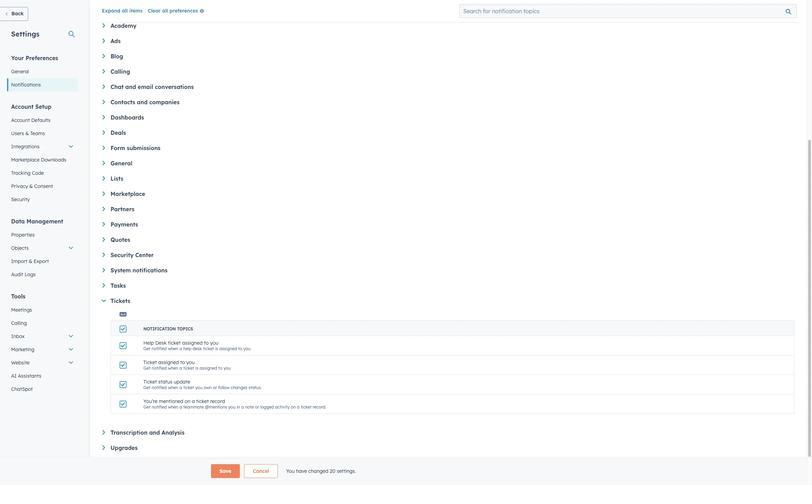 Task type: vqa. For each thing, say whether or not it's contained in the screenshot.
Security link
yes



Task type: describe. For each thing, give the bounding box(es) containing it.
ai assistants link
[[7, 370, 78, 383]]

import
[[11, 258, 27, 265]]

account defaults link
[[7, 114, 78, 127]]

caret image for system notifications
[[103, 268, 105, 272]]

privacy
[[11, 183, 28, 189]]

notified inside you're mentioned on a ticket record get notified when a teammate @mentions you in a note or logged activity on a ticket record.
[[152, 405, 167, 410]]

caret image for payments
[[103, 222, 105, 227]]

conversations
[[155, 83, 194, 90]]

& for teams
[[25, 130, 29, 137]]

audit
[[11, 271, 23, 278]]

blog
[[111, 53, 123, 60]]

0 horizontal spatial on
[[185, 398, 190, 405]]

ticket status update get notified when a ticket you own or follow changes status.
[[143, 379, 262, 390]]

users & teams
[[11, 130, 45, 137]]

integrations
[[11, 144, 40, 150]]

caret image for marketplace
[[103, 192, 105, 196]]

1 vertical spatial general
[[111, 160, 132, 167]]

consent
[[34, 183, 53, 189]]

data
[[11, 218, 25, 225]]

caret image for lists
[[103, 176, 105, 181]]

notifications
[[11, 82, 41, 88]]

website
[[11, 360, 30, 366]]

upgrades button
[[103, 445, 794, 452]]

notifications
[[133, 267, 168, 274]]

logs
[[25, 271, 36, 278]]

you're mentioned on a ticket record get notified when a teammate @mentions you in a note or logged activity on a ticket record.
[[143, 398, 326, 410]]

chat and email conversations
[[111, 83, 194, 90]]

lists
[[111, 175, 123, 182]]

caret image for deals
[[103, 130, 105, 135]]

submissions
[[127, 145, 160, 152]]

marketplace downloads link
[[7, 153, 78, 167]]

assigned down topics
[[182, 340, 203, 346]]

assigned right desk
[[219, 346, 237, 351]]

tracking code link
[[7, 167, 78, 180]]

is inside help desk ticket assigned to you get notified when a help desk ticket is assigned to you
[[215, 346, 218, 351]]

items
[[129, 8, 143, 14]]

a inside help desk ticket assigned to you get notified when a help desk ticket is assigned to you
[[179, 346, 182, 351]]

companies
[[149, 99, 179, 106]]

export
[[34, 258, 49, 265]]

meetings
[[11, 307, 32, 313]]

expand all items
[[102, 8, 143, 14]]

teammate
[[183, 405, 204, 410]]

caret image for calling
[[103, 69, 105, 74]]

you're
[[143, 398, 157, 405]]

own
[[204, 385, 212, 390]]

marketplace for marketplace downloads
[[11, 157, 40, 163]]

assistants
[[18, 373, 41, 379]]

import & export
[[11, 258, 49, 265]]

caret image for contacts and companies
[[103, 100, 105, 104]]

general link
[[7, 65, 78, 78]]

account for account setup
[[11, 103, 34, 110]]

dashboards button
[[103, 114, 794, 121]]

notified inside ticket assigned to you get notified when a ticket is assigned to you
[[152, 366, 167, 371]]

ai
[[11, 373, 17, 379]]

and for contacts
[[137, 99, 148, 106]]

clear all preferences button
[[148, 7, 207, 16]]

partners button
[[103, 206, 794, 213]]

1 horizontal spatial calling
[[111, 68, 130, 75]]

record
[[210, 398, 225, 405]]

inbox
[[11, 333, 25, 340]]

clear all preferences
[[148, 8, 198, 14]]

marketplace for marketplace
[[111, 190, 145, 197]]

settings
[[11, 30, 39, 38]]

defaults
[[31, 117, 50, 123]]

chat
[[111, 83, 124, 90]]

your
[[11, 55, 24, 62]]

in
[[237, 405, 240, 410]]

teams
[[30, 130, 45, 137]]

your preferences
[[11, 55, 58, 62]]

help
[[143, 340, 154, 346]]

contacts and companies
[[111, 99, 179, 106]]

ads
[[111, 38, 121, 44]]

& for consent
[[29, 183, 33, 189]]

code
[[32, 170, 44, 176]]

cancel
[[253, 468, 269, 474]]

account defaults
[[11, 117, 50, 123]]

@mentions
[[205, 405, 227, 410]]

quotes button
[[103, 236, 794, 243]]

website button
[[7, 356, 78, 370]]

you have changed 20 settings.
[[286, 468, 356, 474]]

inbox button
[[7, 330, 78, 343]]

mentioned
[[159, 398, 183, 405]]

you inside 'ticket status update get notified when a ticket you own or follow changes status.'
[[195, 385, 202, 390]]

caret image for chat and email conversations
[[103, 84, 105, 89]]

back
[[11, 10, 24, 17]]

data management element
[[7, 218, 78, 281]]

analysis
[[162, 429, 185, 436]]

your preferences element
[[7, 54, 78, 91]]

a inside ticket assigned to you get notified when a ticket is assigned to you
[[179, 366, 182, 371]]

email
[[138, 83, 153, 90]]

ads button
[[103, 38, 794, 44]]

ticket left record.
[[301, 405, 312, 410]]

deals
[[111, 129, 126, 136]]

academy
[[111, 22, 136, 29]]

expand
[[102, 8, 120, 14]]

caret image for quotes
[[103, 237, 105, 242]]

security for security
[[11, 196, 30, 203]]

form submissions button
[[103, 145, 794, 152]]

payments button
[[103, 221, 794, 228]]

chatspot
[[11, 386, 33, 392]]

preferences
[[170, 8, 198, 14]]

notification
[[143, 326, 176, 332]]

a left teammate
[[179, 405, 182, 410]]

expand all items button
[[102, 8, 143, 14]]

preferences
[[26, 55, 58, 62]]

management
[[26, 218, 63, 225]]

back link
[[0, 7, 28, 21]]

20
[[330, 468, 335, 474]]

all for clear
[[162, 8, 168, 14]]

1 horizontal spatial on
[[291, 405, 296, 410]]



Task type: locate. For each thing, give the bounding box(es) containing it.
caret image inside transcription and analysis 'dropdown button'
[[103, 430, 105, 435]]

1 vertical spatial marketplace
[[111, 190, 145, 197]]

account
[[11, 103, 34, 110], [11, 117, 30, 123]]

objects button
[[7, 242, 78, 255]]

0 vertical spatial ticket
[[143, 359, 157, 366]]

2 when from the top
[[168, 366, 178, 371]]

caret image inside tasks dropdown button
[[103, 283, 105, 288]]

caret image inside the chat and email conversations dropdown button
[[103, 84, 105, 89]]

on right mentioned at the bottom of page
[[185, 398, 190, 405]]

Search for notification topics search field
[[459, 4, 797, 18]]

on right the activity
[[291, 405, 296, 410]]

notified inside help desk ticket assigned to you get notified when a help desk ticket is assigned to you
[[152, 346, 167, 351]]

calling up inbox
[[11, 320, 27, 326]]

caret image inside security center dropdown button
[[103, 253, 105, 257]]

tools
[[11, 293, 25, 300]]

a right the activity
[[297, 405, 299, 410]]

1 vertical spatial and
[[137, 99, 148, 106]]

0 vertical spatial security
[[11, 196, 30, 203]]

setup
[[35, 103, 51, 110]]

marketplace up partners
[[111, 190, 145, 197]]

ticket left status
[[143, 379, 157, 385]]

11 caret image from the top
[[103, 430, 105, 435]]

2 vertical spatial and
[[149, 429, 160, 436]]

a left help
[[179, 346, 182, 351]]

and for chat
[[125, 83, 136, 90]]

users
[[11, 130, 24, 137]]

system notifications button
[[103, 267, 794, 274]]

ticket right desk
[[203, 346, 214, 351]]

caret image inside ads dropdown button
[[103, 39, 105, 43]]

when inside you're mentioned on a ticket record get notified when a teammate @mentions you in a note or logged activity on a ticket record.
[[168, 405, 178, 410]]

caret image inside blog dropdown button
[[103, 54, 105, 58]]

get up you're
[[143, 385, 150, 390]]

1 vertical spatial account
[[11, 117, 30, 123]]

assigned up status
[[158, 359, 179, 366]]

and right chat
[[125, 83, 136, 90]]

caret image for upgrades
[[103, 446, 105, 450]]

general
[[11, 68, 29, 75], [111, 160, 132, 167]]

record.
[[313, 405, 326, 410]]

1 vertical spatial is
[[195, 366, 198, 371]]

ticket assigned to you get notified when a ticket is assigned to you
[[143, 359, 231, 371]]

academy button
[[103, 22, 794, 29]]

when inside help desk ticket assigned to you get notified when a help desk ticket is assigned to you
[[168, 346, 178, 351]]

1 horizontal spatial is
[[215, 346, 218, 351]]

get down help
[[143, 366, 150, 371]]

ticket for ticket assigned to you
[[143, 359, 157, 366]]

integrations button
[[7, 140, 78, 153]]

1 get from the top
[[143, 346, 150, 351]]

caret image
[[103, 69, 105, 74], [103, 84, 105, 89], [103, 100, 105, 104], [103, 115, 105, 120], [103, 130, 105, 135], [103, 146, 105, 150], [103, 192, 105, 196], [103, 207, 105, 211], [103, 222, 105, 227], [103, 253, 105, 257], [103, 430, 105, 435], [103, 446, 105, 450]]

1 horizontal spatial and
[[137, 99, 148, 106]]

a right status
[[179, 385, 182, 390]]

caret image for tasks
[[103, 283, 105, 288]]

0 horizontal spatial or
[[213, 385, 217, 390]]

4 caret image from the top
[[103, 115, 105, 120]]

or right note
[[255, 405, 259, 410]]

changes
[[231, 385, 247, 390]]

1 vertical spatial calling
[[11, 320, 27, 326]]

0 vertical spatial marketplace
[[11, 157, 40, 163]]

security down privacy
[[11, 196, 30, 203]]

10 caret image from the top
[[103, 253, 105, 257]]

audit logs link
[[7, 268, 78, 281]]

marketplace down integrations
[[11, 157, 40, 163]]

get inside ticket assigned to you get notified when a ticket is assigned to you
[[143, 366, 150, 371]]

caret image inside deals dropdown button
[[103, 130, 105, 135]]

6 caret image from the top
[[103, 146, 105, 150]]

0 vertical spatial is
[[215, 346, 218, 351]]

caret image for security center
[[103, 253, 105, 257]]

ticket down own
[[196, 398, 209, 405]]

is right desk
[[215, 346, 218, 351]]

all inside button
[[162, 8, 168, 14]]

account up users
[[11, 117, 30, 123]]

a inside 'ticket status update get notified when a ticket you own or follow changes status.'
[[179, 385, 182, 390]]

is up 'ticket status update get notified when a ticket you own or follow changes status.'
[[195, 366, 198, 371]]

and down email
[[137, 99, 148, 106]]

2 caret image from the top
[[103, 84, 105, 89]]

caret image inside "marketplace" dropdown button
[[103, 192, 105, 196]]

system notifications
[[111, 267, 168, 274]]

caret image for tickets
[[102, 300, 106, 302]]

status.
[[249, 385, 262, 390]]

calling up chat
[[111, 68, 130, 75]]

caret image for general
[[103, 161, 105, 165]]

tasks
[[111, 282, 126, 289]]

get left mentioned at the bottom of page
[[143, 405, 150, 410]]

ticket up update
[[183, 366, 194, 371]]

1 vertical spatial security
[[111, 252, 134, 259]]

a right in on the left of the page
[[241, 405, 244, 410]]

0 vertical spatial account
[[11, 103, 34, 110]]

0 horizontal spatial and
[[125, 83, 136, 90]]

all
[[122, 8, 128, 14], [162, 8, 168, 14]]

3 when from the top
[[168, 385, 178, 390]]

account setup
[[11, 103, 51, 110]]

0 vertical spatial general
[[11, 68, 29, 75]]

tracking
[[11, 170, 31, 176]]

0 vertical spatial calling
[[111, 68, 130, 75]]

security inside security link
[[11, 196, 30, 203]]

chat and email conversations button
[[103, 83, 794, 90]]

& left export
[[29, 258, 32, 265]]

help desk ticket assigned to you get notified when a help desk ticket is assigned to you
[[143, 340, 251, 351]]

ticket inside ticket assigned to you get notified when a ticket is assigned to you
[[143, 359, 157, 366]]

ticket for ticket status update
[[143, 379, 157, 385]]

center
[[135, 252, 154, 259]]

1 caret image from the top
[[103, 69, 105, 74]]

caret image inside the dashboards dropdown button
[[103, 115, 105, 120]]

payments
[[111, 221, 138, 228]]

all right clear
[[162, 8, 168, 14]]

transcription and analysis
[[111, 429, 185, 436]]

0 vertical spatial or
[[213, 385, 217, 390]]

privacy & consent link
[[7, 180, 78, 193]]

caret image inside academy dropdown button
[[103, 23, 105, 28]]

objects
[[11, 245, 29, 251]]

privacy & consent
[[11, 183, 53, 189]]

calling button
[[103, 68, 794, 75]]

caret image inside partners dropdown button
[[103, 207, 105, 211]]

1 vertical spatial ticket
[[143, 379, 157, 385]]

or inside you're mentioned on a ticket record get notified when a teammate @mentions you in a note or logged activity on a ticket record.
[[255, 405, 259, 410]]

ticket
[[168, 340, 181, 346], [203, 346, 214, 351], [183, 366, 194, 371], [183, 385, 194, 390], [196, 398, 209, 405], [301, 405, 312, 410]]

2 account from the top
[[11, 117, 30, 123]]

clear
[[148, 8, 161, 14]]

& right users
[[25, 130, 29, 137]]

get inside help desk ticket assigned to you get notified when a help desk ticket is assigned to you
[[143, 346, 150, 351]]

caret image
[[103, 23, 105, 28], [103, 39, 105, 43], [103, 54, 105, 58], [103, 161, 105, 165], [103, 176, 105, 181], [103, 237, 105, 242], [103, 268, 105, 272], [103, 283, 105, 288], [102, 300, 106, 302]]

account for account defaults
[[11, 117, 30, 123]]

2 horizontal spatial and
[[149, 429, 160, 436]]

caret image inside general dropdown button
[[103, 161, 105, 165]]

tools element
[[7, 293, 78, 396]]

ticket left own
[[183, 385, 194, 390]]

& inside the data management element
[[29, 258, 32, 265]]

form
[[111, 145, 125, 152]]

and left analysis
[[149, 429, 160, 436]]

2 get from the top
[[143, 366, 150, 371]]

notified up you're
[[152, 385, 167, 390]]

caret image inside form submissions dropdown button
[[103, 146, 105, 150]]

0 horizontal spatial calling
[[11, 320, 27, 326]]

follow
[[218, 385, 230, 390]]

you inside you're mentioned on a ticket record get notified when a teammate @mentions you in a note or logged activity on a ticket record.
[[228, 405, 235, 410]]

0 horizontal spatial security
[[11, 196, 30, 203]]

ticket
[[143, 359, 157, 366], [143, 379, 157, 385]]

save button
[[211, 464, 240, 478]]

or
[[213, 385, 217, 390], [255, 405, 259, 410]]

caret image inside system notifications dropdown button
[[103, 268, 105, 272]]

get left 'desk'
[[143, 346, 150, 351]]

caret image inside quotes dropdown button
[[103, 237, 105, 242]]

0 vertical spatial &
[[25, 130, 29, 137]]

changed
[[308, 468, 328, 474]]

1 when from the top
[[168, 346, 178, 351]]

note
[[245, 405, 254, 410]]

ticket right 'desk'
[[168, 340, 181, 346]]

all for expand
[[122, 8, 128, 14]]

8 caret image from the top
[[103, 207, 105, 211]]

transcription and analysis button
[[103, 429, 794, 436]]

0 horizontal spatial marketplace
[[11, 157, 40, 163]]

quotes
[[111, 236, 130, 243]]

12 caret image from the top
[[103, 446, 105, 450]]

assigned up 'ticket status update get notified when a ticket you own or follow changes status.'
[[200, 366, 217, 371]]

data management
[[11, 218, 63, 225]]

when up mentioned at the bottom of page
[[168, 385, 178, 390]]

to
[[204, 340, 209, 346], [238, 346, 242, 351], [180, 359, 185, 366], [218, 366, 222, 371]]

or right own
[[213, 385, 217, 390]]

desk
[[155, 340, 167, 346]]

caret image inside contacts and companies dropdown button
[[103, 100, 105, 104]]

properties link
[[7, 228, 78, 242]]

tasks button
[[103, 282, 794, 289]]

4 when from the top
[[168, 405, 178, 410]]

marketplace inside account setup element
[[11, 157, 40, 163]]

2 vertical spatial &
[[29, 258, 32, 265]]

1 horizontal spatial security
[[111, 252, 134, 259]]

settings.
[[337, 468, 356, 474]]

security link
[[7, 193, 78, 206]]

when inside 'ticket status update get notified when a ticket you own or follow changes status.'
[[168, 385, 178, 390]]

cancel button
[[244, 464, 278, 478]]

2 all from the left
[[162, 8, 168, 14]]

3 get from the top
[[143, 385, 150, 390]]

get inside you're mentioned on a ticket record get notified when a teammate @mentions you in a note or logged activity on a ticket record.
[[143, 405, 150, 410]]

2 notified from the top
[[152, 366, 167, 371]]

notified up status
[[152, 366, 167, 371]]

all left items
[[122, 8, 128, 14]]

& for export
[[29, 258, 32, 265]]

notified down notification
[[152, 346, 167, 351]]

form submissions
[[111, 145, 160, 152]]

caret image for dashboards
[[103, 115, 105, 120]]

general down "your"
[[11, 68, 29, 75]]

marketplace button
[[103, 190, 794, 197]]

contacts
[[111, 99, 135, 106]]

1 horizontal spatial general
[[111, 160, 132, 167]]

caret image inside calling dropdown button
[[103, 69, 105, 74]]

& right privacy
[[29, 183, 33, 189]]

when inside ticket assigned to you get notified when a ticket is assigned to you
[[168, 366, 178, 371]]

1 account from the top
[[11, 103, 34, 110]]

0 horizontal spatial all
[[122, 8, 128, 14]]

caret image inside the upgrades "dropdown button"
[[103, 446, 105, 450]]

when
[[168, 346, 178, 351], [168, 366, 178, 371], [168, 385, 178, 390], [168, 405, 178, 410]]

4 get from the top
[[143, 405, 150, 410]]

you
[[286, 468, 295, 474]]

security
[[11, 196, 30, 203], [111, 252, 134, 259]]

1 vertical spatial or
[[255, 405, 259, 410]]

marketing button
[[7, 343, 78, 356]]

tickets button
[[101, 298, 794, 305]]

caret image for partners
[[103, 207, 105, 211]]

3 notified from the top
[[152, 385, 167, 390]]

5 caret image from the top
[[103, 130, 105, 135]]

ticket inside 'ticket status update get notified when a ticket you own or follow changes status.'
[[143, 379, 157, 385]]

a up update
[[179, 366, 182, 371]]

general down form
[[111, 160, 132, 167]]

1 ticket from the top
[[143, 359, 157, 366]]

1 horizontal spatial marketplace
[[111, 190, 145, 197]]

when up status
[[168, 366, 178, 371]]

4 notified from the top
[[152, 405, 167, 410]]

& inside "link"
[[29, 183, 33, 189]]

status
[[158, 379, 172, 385]]

notified down status
[[152, 405, 167, 410]]

caret image for transcription and analysis
[[103, 430, 105, 435]]

transcription
[[111, 429, 147, 436]]

dashboards
[[111, 114, 144, 121]]

calling inside the tools element
[[11, 320, 27, 326]]

get
[[143, 346, 150, 351], [143, 366, 150, 371], [143, 385, 150, 390], [143, 405, 150, 410]]

or inside 'ticket status update get notified when a ticket you own or follow changes status.'
[[213, 385, 217, 390]]

1 horizontal spatial or
[[255, 405, 259, 410]]

marketing
[[11, 347, 34, 353]]

a down 'ticket status update get notified when a ticket you own or follow changes status.'
[[192, 398, 195, 405]]

security for security center
[[111, 252, 134, 259]]

ticket inside 'ticket status update get notified when a ticket you own or follow changes status.'
[[183, 385, 194, 390]]

when left teammate
[[168, 405, 178, 410]]

7 caret image from the top
[[103, 192, 105, 196]]

general inside general "link"
[[11, 68, 29, 75]]

0 vertical spatial and
[[125, 83, 136, 90]]

and for transcription
[[149, 429, 160, 436]]

ticket down help
[[143, 359, 157, 366]]

security center button
[[103, 252, 794, 259]]

activity
[[275, 405, 290, 410]]

2 ticket from the top
[[143, 379, 157, 385]]

notified inside 'ticket status update get notified when a ticket you own or follow changes status.'
[[152, 385, 167, 390]]

caret image for blog
[[103, 54, 105, 58]]

get inside 'ticket status update get notified when a ticket you own or follow changes status.'
[[143, 385, 150, 390]]

on
[[185, 398, 190, 405], [291, 405, 296, 410]]

caret image inside the 'lists' "dropdown button"
[[103, 176, 105, 181]]

lists button
[[103, 175, 794, 182]]

1 vertical spatial &
[[29, 183, 33, 189]]

chatspot link
[[7, 383, 78, 396]]

0 horizontal spatial is
[[195, 366, 198, 371]]

help
[[183, 346, 192, 351]]

caret image inside payments dropdown button
[[103, 222, 105, 227]]

caret image inside the tickets dropdown button
[[102, 300, 106, 302]]

topics
[[177, 326, 193, 332]]

when right 'desk'
[[168, 346, 178, 351]]

import & export link
[[7, 255, 78, 268]]

downloads
[[41, 157, 66, 163]]

account up account defaults
[[11, 103, 34, 110]]

tickets
[[111, 298, 130, 305]]

1 all from the left
[[122, 8, 128, 14]]

1 notified from the top
[[152, 346, 167, 351]]

caret image for form submissions
[[103, 146, 105, 150]]

save
[[220, 468, 231, 474]]

notified
[[152, 346, 167, 351], [152, 366, 167, 371], [152, 385, 167, 390], [152, 405, 167, 410]]

caret image for academy
[[103, 23, 105, 28]]

3 caret image from the top
[[103, 100, 105, 104]]

assigned
[[182, 340, 203, 346], [219, 346, 237, 351], [158, 359, 179, 366], [200, 366, 217, 371]]

account setup element
[[7, 103, 78, 206]]

caret image for ads
[[103, 39, 105, 43]]

0 horizontal spatial general
[[11, 68, 29, 75]]

ticket inside ticket assigned to you get notified when a ticket is assigned to you
[[183, 366, 194, 371]]

9 caret image from the top
[[103, 222, 105, 227]]

properties
[[11, 232, 35, 238]]

security up system
[[111, 252, 134, 259]]

1 horizontal spatial all
[[162, 8, 168, 14]]

is inside ticket assigned to you get notified when a ticket is assigned to you
[[195, 366, 198, 371]]



